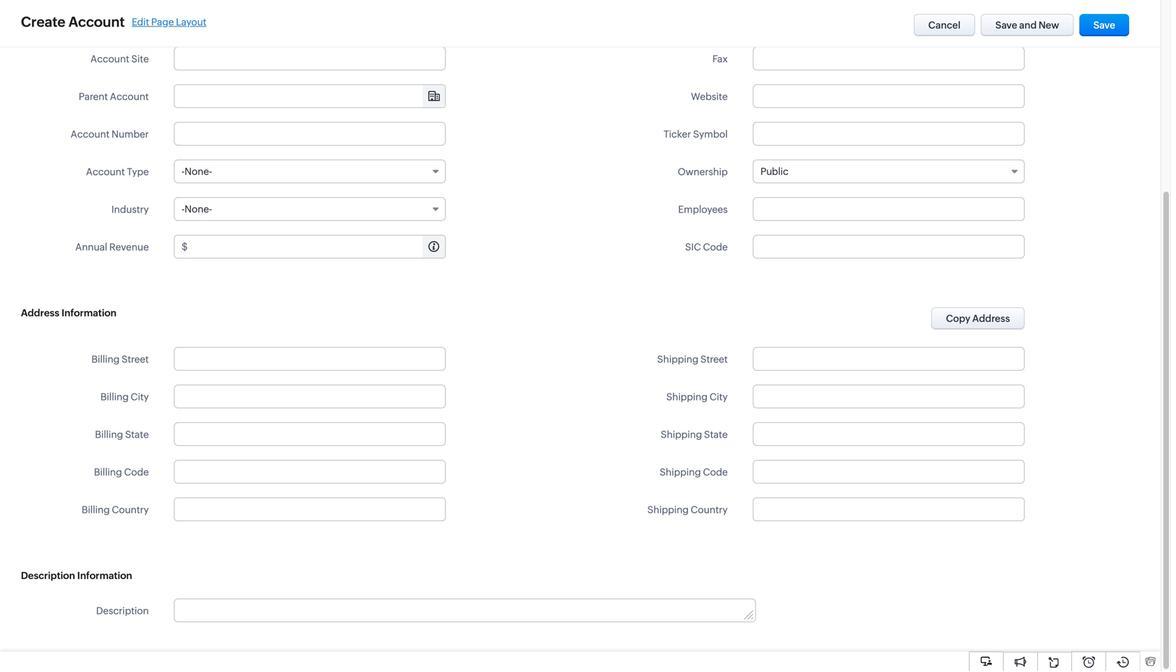 Task type: vqa. For each thing, say whether or not it's contained in the screenshot.
the Save and New button
yes



Task type: describe. For each thing, give the bounding box(es) containing it.
ownership
[[678, 166, 728, 177]]

-none- for account type
[[182, 166, 212, 177]]

-none- for industry
[[182, 204, 212, 215]]

city for billing city
[[131, 391, 149, 403]]

shipping country
[[647, 504, 728, 516]]

cancel
[[928, 20, 961, 31]]

website
[[691, 91, 728, 102]]

1 horizontal spatial address
[[972, 313, 1010, 324]]

-none- field for industry
[[174, 197, 446, 221]]

shipping for shipping city
[[666, 391, 708, 403]]

billing state
[[95, 429, 149, 440]]

account right parent
[[110, 91, 149, 102]]

billing for billing country
[[82, 504, 110, 516]]

billing for billing code
[[94, 467, 122, 478]]

shipping street
[[657, 354, 728, 365]]

shipping for shipping country
[[647, 504, 689, 516]]

city for shipping city
[[710, 391, 728, 403]]

shipping state
[[661, 429, 728, 440]]

state for shipping state
[[704, 429, 728, 440]]

address information copy address
[[21, 307, 1010, 324]]

shipping for shipping street
[[657, 354, 699, 365]]

billing for billing state
[[95, 429, 123, 440]]

description for description
[[96, 605, 149, 617]]

none- for industry
[[185, 204, 212, 215]]

ticker symbol
[[664, 129, 728, 140]]

save and new button
[[981, 14, 1074, 36]]

description for description information
[[21, 570, 75, 581]]

account up 'account site'
[[69, 14, 125, 30]]

copy
[[946, 313, 971, 324]]

ticker
[[664, 129, 691, 140]]

sic
[[685, 242, 701, 253]]

shipping city
[[666, 391, 728, 403]]

information for address
[[61, 307, 116, 319]]

billing street
[[91, 354, 149, 365]]

$
[[182, 241, 188, 252]]

site
[[131, 53, 149, 64]]

shipping for shipping state
[[661, 429, 702, 440]]

account for number
[[71, 129, 110, 140]]

save for save and new
[[995, 20, 1017, 31]]

code for sic code
[[703, 242, 728, 253]]

edit
[[132, 16, 149, 28]]

fax
[[713, 53, 728, 64]]

code for shipping code
[[703, 467, 728, 478]]

0 horizontal spatial address
[[21, 307, 59, 319]]

billing for billing city
[[101, 391, 129, 403]]

billing code
[[94, 467, 149, 478]]

account for site
[[90, 53, 129, 64]]

account type
[[86, 166, 149, 177]]

create account edit page layout
[[21, 14, 206, 30]]

- for industry
[[182, 204, 185, 215]]

account for type
[[86, 166, 125, 177]]

create
[[21, 14, 65, 30]]

employees
[[678, 204, 728, 215]]



Task type: locate. For each thing, give the bounding box(es) containing it.
cancel button
[[914, 14, 975, 36]]

2 city from the left
[[710, 391, 728, 403]]

save and new
[[995, 20, 1059, 31]]

save
[[995, 20, 1017, 31], [1093, 20, 1115, 31]]

account left name
[[81, 16, 120, 27]]

public
[[761, 166, 789, 177]]

save button
[[1080, 14, 1129, 36]]

- for account type
[[182, 166, 185, 177]]

street up billing city
[[122, 354, 149, 365]]

billing for billing street
[[91, 354, 120, 365]]

2 street from the left
[[701, 354, 728, 365]]

1 -none- field from the top
[[174, 160, 446, 183]]

billing up "billing country"
[[94, 467, 122, 478]]

annual revenue
[[75, 242, 149, 253]]

street
[[122, 354, 149, 365], [701, 354, 728, 365]]

1 horizontal spatial state
[[704, 429, 728, 440]]

information inside address information copy address
[[61, 307, 116, 319]]

1 - from the top
[[182, 166, 185, 177]]

parent account
[[79, 91, 149, 102]]

0 vertical spatial -none-
[[182, 166, 212, 177]]

0 vertical spatial information
[[61, 307, 116, 319]]

-none- up $
[[182, 204, 212, 215]]

1 state from the left
[[125, 429, 149, 440]]

0 vertical spatial none-
[[185, 166, 212, 177]]

1 city from the left
[[131, 391, 149, 403]]

code down shipping state
[[703, 467, 728, 478]]

-none- right type
[[182, 166, 212, 177]]

street for billing street
[[122, 354, 149, 365]]

edit page layout link
[[132, 16, 206, 28]]

-None- field
[[174, 160, 446, 183], [174, 197, 446, 221]]

0 horizontal spatial country
[[112, 504, 149, 516]]

2 -none- field from the top
[[174, 197, 446, 221]]

account down parent
[[71, 129, 110, 140]]

account name
[[81, 16, 149, 27]]

account site
[[90, 53, 149, 64]]

description information
[[21, 570, 132, 581]]

2 - from the top
[[182, 204, 185, 215]]

billing down billing code
[[82, 504, 110, 516]]

2 save from the left
[[1093, 20, 1115, 31]]

save inside button
[[1093, 20, 1115, 31]]

state down billing city
[[125, 429, 149, 440]]

billing country
[[82, 504, 149, 516]]

sic code
[[685, 242, 728, 253]]

1 horizontal spatial street
[[701, 354, 728, 365]]

new
[[1039, 20, 1059, 31]]

information
[[61, 307, 116, 319], [77, 570, 132, 581]]

billing
[[91, 354, 120, 365], [101, 391, 129, 403], [95, 429, 123, 440], [94, 467, 122, 478], [82, 504, 110, 516]]

- right type
[[182, 166, 185, 177]]

1 vertical spatial information
[[77, 570, 132, 581]]

account for name
[[81, 16, 120, 27]]

state
[[125, 429, 149, 440], [704, 429, 728, 440]]

city up the billing state on the left bottom of the page
[[131, 391, 149, 403]]

type
[[127, 166, 149, 177]]

0 vertical spatial -
[[182, 166, 185, 177]]

-
[[182, 166, 185, 177], [182, 204, 185, 215]]

1 vertical spatial -none-
[[182, 204, 212, 215]]

revenue
[[109, 242, 149, 253]]

0 vertical spatial -none- field
[[174, 160, 446, 183]]

0 horizontal spatial city
[[131, 391, 149, 403]]

1 horizontal spatial save
[[1093, 20, 1115, 31]]

name
[[122, 16, 149, 27]]

street up shipping city
[[701, 354, 728, 365]]

code for billing code
[[124, 467, 149, 478]]

number
[[112, 129, 149, 140]]

2 -none- from the top
[[182, 204, 212, 215]]

country down billing code
[[112, 504, 149, 516]]

0 vertical spatial description
[[21, 570, 75, 581]]

None field
[[175, 85, 445, 107], [175, 498, 445, 521], [754, 498, 1024, 521], [175, 85, 445, 107], [175, 498, 445, 521], [754, 498, 1024, 521]]

0 horizontal spatial state
[[125, 429, 149, 440]]

city
[[131, 391, 149, 403], [710, 391, 728, 403]]

0 horizontal spatial save
[[995, 20, 1017, 31]]

none- right type
[[185, 166, 212, 177]]

1 vertical spatial -
[[182, 204, 185, 215]]

account
[[69, 14, 125, 30], [81, 16, 120, 27], [90, 53, 129, 64], [110, 91, 149, 102], [71, 129, 110, 140], [86, 166, 125, 177]]

shipping up shipping country in the bottom of the page
[[660, 467, 701, 478]]

parent
[[79, 91, 108, 102]]

symbol
[[693, 129, 728, 140]]

None text field
[[753, 9, 1025, 33], [174, 47, 446, 70], [175, 85, 445, 107], [174, 122, 446, 146], [753, 122, 1025, 146], [753, 197, 1025, 221], [753, 235, 1025, 259], [753, 385, 1025, 409], [174, 422, 446, 446], [174, 460, 446, 484], [753, 460, 1025, 484], [753, 9, 1025, 33], [174, 47, 446, 70], [175, 85, 445, 107], [174, 122, 446, 146], [753, 122, 1025, 146], [753, 197, 1025, 221], [753, 235, 1025, 259], [753, 385, 1025, 409], [174, 422, 446, 446], [174, 460, 446, 484], [753, 460, 1025, 484]]

-none-
[[182, 166, 212, 177], [182, 204, 212, 215]]

country for billing country
[[112, 504, 149, 516]]

city up shipping state
[[710, 391, 728, 403]]

information up billing street
[[61, 307, 116, 319]]

shipping down shipping code
[[647, 504, 689, 516]]

shipping code
[[660, 467, 728, 478]]

address
[[21, 307, 59, 319], [972, 313, 1010, 324]]

shipping
[[657, 354, 699, 365], [666, 391, 708, 403], [661, 429, 702, 440], [660, 467, 701, 478], [647, 504, 689, 516]]

layout
[[176, 16, 206, 28]]

account left type
[[86, 166, 125, 177]]

2 state from the left
[[704, 429, 728, 440]]

none- up $
[[185, 204, 212, 215]]

1 country from the left
[[112, 504, 149, 516]]

0 horizontal spatial street
[[122, 354, 149, 365]]

1 -none- from the top
[[182, 166, 212, 177]]

billing down billing street
[[101, 391, 129, 403]]

2 country from the left
[[691, 504, 728, 516]]

code
[[703, 242, 728, 253], [124, 467, 149, 478], [703, 467, 728, 478]]

1 vertical spatial none-
[[185, 204, 212, 215]]

description
[[21, 570, 75, 581], [96, 605, 149, 617]]

industry
[[111, 204, 149, 215]]

country
[[112, 504, 149, 516], [691, 504, 728, 516]]

page
[[151, 16, 174, 28]]

copy address button
[[931, 307, 1025, 330]]

none-
[[185, 166, 212, 177], [185, 204, 212, 215]]

code down the billing state on the left bottom of the page
[[124, 467, 149, 478]]

1 horizontal spatial country
[[691, 504, 728, 516]]

billing city
[[101, 391, 149, 403]]

save left and
[[995, 20, 1017, 31]]

1 vertical spatial -none- field
[[174, 197, 446, 221]]

save right new
[[1093, 20, 1115, 31]]

annual
[[75, 242, 107, 253]]

information down "billing country"
[[77, 570, 132, 581]]

state down shipping city
[[704, 429, 728, 440]]

shipping up shipping code
[[661, 429, 702, 440]]

none- for account type
[[185, 166, 212, 177]]

billing up billing city
[[91, 354, 120, 365]]

shipping down shipping street at right bottom
[[666, 391, 708, 403]]

Public field
[[753, 160, 1025, 183]]

account number
[[71, 129, 149, 140]]

country down shipping code
[[691, 504, 728, 516]]

- up $
[[182, 204, 185, 215]]

code right sic
[[703, 242, 728, 253]]

and
[[1019, 20, 1037, 31]]

1 horizontal spatial description
[[96, 605, 149, 617]]

save for save
[[1093, 20, 1115, 31]]

state for billing state
[[125, 429, 149, 440]]

shipping for shipping code
[[660, 467, 701, 478]]

2 none- from the top
[[185, 204, 212, 215]]

information for description
[[77, 570, 132, 581]]

account left site
[[90, 53, 129, 64]]

save inside button
[[995, 20, 1017, 31]]

shipping up shipping city
[[657, 354, 699, 365]]

None text field
[[174, 9, 446, 33], [753, 47, 1025, 70], [753, 84, 1025, 108], [190, 236, 445, 258], [174, 347, 446, 371], [753, 347, 1025, 371], [174, 385, 446, 409], [753, 422, 1025, 446], [175, 498, 445, 521], [754, 498, 1024, 521], [175, 600, 755, 622], [174, 9, 446, 33], [753, 47, 1025, 70], [753, 84, 1025, 108], [190, 236, 445, 258], [174, 347, 446, 371], [753, 347, 1025, 371], [174, 385, 446, 409], [753, 422, 1025, 446], [175, 498, 445, 521], [754, 498, 1024, 521], [175, 600, 755, 622]]

country for shipping country
[[691, 504, 728, 516]]

1 street from the left
[[122, 354, 149, 365]]

1 save from the left
[[995, 20, 1017, 31]]

1 vertical spatial description
[[96, 605, 149, 617]]

1 horizontal spatial city
[[710, 391, 728, 403]]

1 none- from the top
[[185, 166, 212, 177]]

0 horizontal spatial description
[[21, 570, 75, 581]]

billing up billing code
[[95, 429, 123, 440]]

street for shipping street
[[701, 354, 728, 365]]

-none- field for account type
[[174, 160, 446, 183]]



